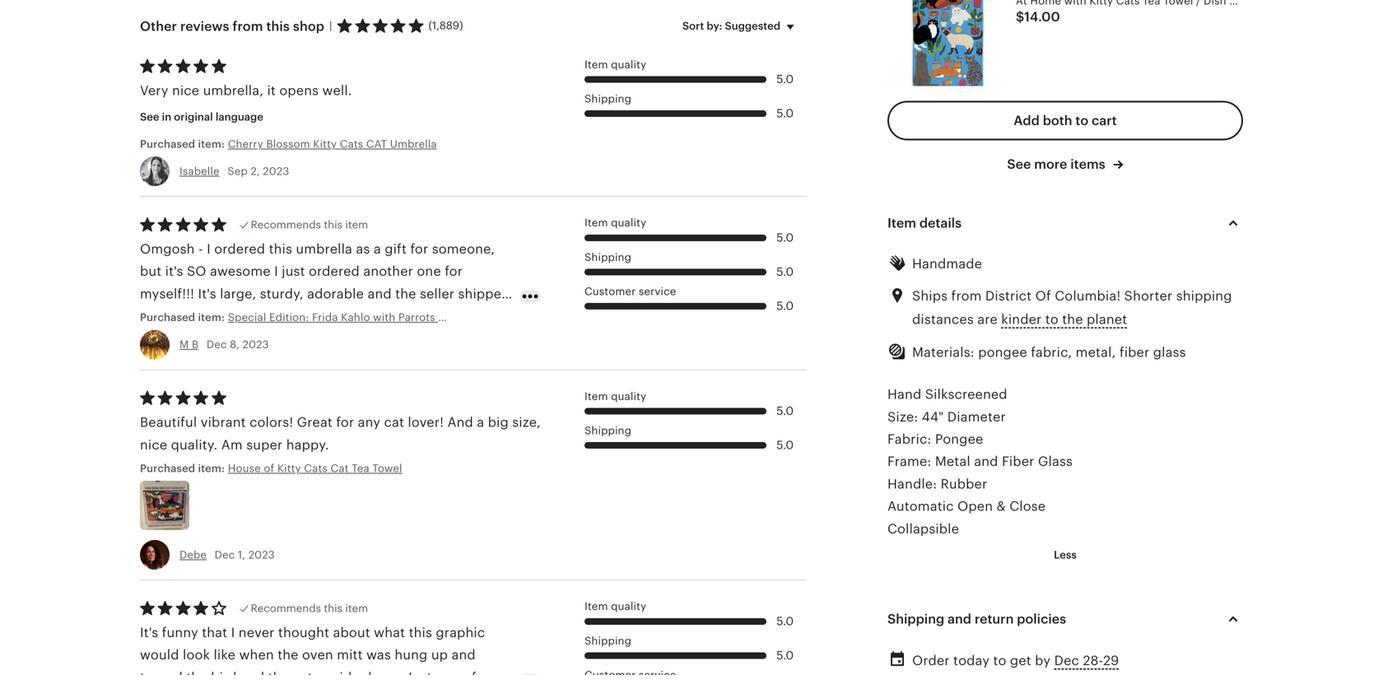 Task type: locate. For each thing, give the bounding box(es) containing it.
this up the hung
[[409, 625, 432, 640]]

1 vertical spatial a
[[477, 415, 484, 430]]

0 vertical spatial item
[[345, 219, 368, 231]]

|
[[329, 20, 332, 32]]

2 vertical spatial purchased
[[140, 462, 195, 475]]

3 5.0 from the top
[[777, 231, 794, 244]]

quality for purchased item: cherry blossom kitty cats cat umbrella
[[611, 58, 646, 71]]

size,
[[512, 415, 541, 430]]

i left just
[[274, 264, 278, 279]]

item for purchased item: cherry blossom kitty cats cat umbrella
[[585, 58, 608, 71]]

collapsible
[[888, 521, 959, 536]]

1 vertical spatial more
[[312, 309, 346, 324]]

2 quality from the top
[[611, 217, 646, 229]]

0 vertical spatial to
[[1076, 113, 1089, 128]]

the down when
[[268, 670, 289, 675]]

order
[[912, 653, 950, 668]]

0 horizontal spatial it's
[[140, 625, 158, 640]]

1 item: from the top
[[198, 138, 225, 150]]

ships from district of columbia! shorter shipping distances are
[[912, 289, 1232, 327]]

2 item quality from the top
[[585, 217, 646, 229]]

and
[[447, 415, 473, 430]]

1 horizontal spatial cat
[[384, 415, 404, 430]]

look
[[183, 648, 210, 663]]

1 vertical spatial it's
[[140, 625, 158, 640]]

add both to cart button
[[888, 101, 1243, 140]]

the up parrots
[[395, 286, 416, 301]]

a right as
[[374, 242, 381, 256]]

and down graphic
[[452, 648, 476, 663]]

1 item quality from the top
[[585, 58, 646, 71]]

one down up
[[436, 670, 460, 675]]

this up about
[[324, 602, 342, 615]]

0 vertical spatial recommends
[[251, 219, 321, 231]]

2023 for 1,
[[248, 549, 275, 561]]

28-
[[1083, 653, 1103, 668]]

isabelle
[[179, 165, 220, 178]]

dec left 1,
[[215, 549, 235, 561]]

debe dec 1, 2023
[[179, 549, 275, 561]]

2 horizontal spatial to
[[1076, 113, 1089, 128]]

0 horizontal spatial a
[[374, 242, 381, 256]]

to left cart
[[1076, 113, 1089, 128]]

0 horizontal spatial cat
[[293, 670, 313, 675]]

$
[[1016, 9, 1024, 24]]

and up ;-
[[368, 286, 392, 301]]

2 purchased from the top
[[140, 311, 195, 324]]

get
[[1010, 653, 1031, 668]]

44"
[[922, 409, 944, 424]]

1 horizontal spatial it
[[267, 83, 276, 98]]

dec
[[207, 339, 227, 351], [215, 549, 235, 561], [1054, 653, 1079, 668]]

metal,
[[1076, 345, 1116, 360]]

0 horizontal spatial kitty
[[277, 462, 301, 475]]

purchased down quality.
[[140, 462, 195, 475]]

it's inside it's funny that i never thought about what this graphic would look like when the oven mitt was hung up and turned the bird and the cat upside down. just one
[[140, 625, 158, 640]]

pongee
[[978, 345, 1027, 360]]

the down "columbia!"
[[1062, 312, 1083, 327]]

recommends this item up 'umbrella'
[[251, 219, 368, 231]]

1 horizontal spatial see
[[1007, 157, 1031, 172]]

0 horizontal spatial super
[[152, 309, 189, 324]]

it's up fast. on the left top of the page
[[198, 286, 216, 301]]

1 purchased from the top
[[140, 138, 195, 150]]

parrots
[[398, 311, 435, 324]]

0 horizontal spatial cats
[[304, 462, 328, 475]]

item quality for special edition: frida kahlo with parrots umbrella
[[585, 217, 646, 229]]

a
[[374, 242, 381, 256], [477, 415, 484, 430]]

dec left 8,
[[207, 339, 227, 351]]

purchased down in
[[140, 138, 195, 150]]

2 vertical spatial to
[[993, 653, 1007, 668]]

0 horizontal spatial it
[[140, 309, 149, 324]]

0 vertical spatial purchased
[[140, 138, 195, 150]]

0 vertical spatial cat
[[384, 415, 404, 430]]

1 vertical spatial one
[[436, 670, 460, 675]]

4 quality from the top
[[611, 600, 646, 613]]

1 vertical spatial nice
[[140, 437, 167, 452]]

1 horizontal spatial from
[[951, 289, 982, 303]]

0 vertical spatial 2023
[[263, 165, 289, 178]]

cats left cat
[[304, 462, 328, 475]]

item inside dropdown button
[[888, 216, 916, 230]]

silkscreened
[[925, 387, 1008, 402]]

another
[[363, 264, 413, 279]]

0 vertical spatial cats
[[340, 138, 363, 150]]

purchased for beautiful
[[140, 462, 195, 475]]

it
[[267, 83, 276, 98], [140, 309, 149, 324]]

0 horizontal spatial to
[[993, 653, 1007, 668]]

see inside button
[[140, 111, 159, 123]]

1 horizontal spatial kitty
[[313, 138, 337, 150]]

to inside kinder to the planet button
[[1045, 312, 1059, 327]]

2 vertical spatial i
[[231, 625, 235, 640]]

1 vertical spatial cats
[[304, 462, 328, 475]]

super inside the omgosh - i ordered this umbrella as a gift for someone, but it's so awesome i just ordered another one for myself!!!   it's large, sturdy, adorable and the seller shipped it super fast.  can't wait for more rain! ;-) awesome!!
[[152, 309, 189, 324]]

it's up would
[[140, 625, 158, 640]]

sep
[[227, 165, 248, 178]]

1 vertical spatial cat
[[293, 670, 313, 675]]

0 vertical spatial recommends this item
[[251, 219, 368, 231]]

umbrella right the cat
[[390, 138, 437, 150]]

at home with kitty cats tea towel / dish towel image
[[888, 0, 1006, 86]]

nice up original at the top left of page
[[172, 83, 199, 98]]

recommends up 'umbrella'
[[251, 219, 321, 231]]

1 vertical spatial to
[[1045, 312, 1059, 327]]

this up just
[[269, 242, 292, 256]]

2 vertical spatial dec
[[1054, 653, 1079, 668]]

to left "get"
[[993, 653, 1007, 668]]

2 recommends this item from the top
[[251, 602, 368, 615]]

1 vertical spatial recommends this item
[[251, 602, 368, 615]]

nice down beautiful
[[140, 437, 167, 452]]

2 item: from the top
[[198, 311, 225, 324]]

i inside it's funny that i never thought about what this graphic would look like when the oven mitt was hung up and turned the bird and the cat upside down. just one
[[231, 625, 235, 640]]

1 vertical spatial kitty
[[277, 462, 301, 475]]

more down adorable
[[312, 309, 346, 324]]

see more items link
[[1007, 155, 1124, 174]]

0 horizontal spatial ordered
[[214, 242, 265, 256]]

item for purchased item: special edition: frida kahlo with parrots umbrella
[[585, 217, 608, 229]]

0 vertical spatial more
[[1034, 157, 1067, 172]]

the
[[395, 286, 416, 301], [1062, 312, 1083, 327], [278, 648, 299, 663], [186, 670, 207, 675], [268, 670, 289, 675]]

see left in
[[140, 111, 159, 123]]

and left return
[[948, 612, 972, 627]]

item:
[[198, 138, 225, 150], [198, 311, 225, 324], [198, 462, 225, 475]]

see down add
[[1007, 157, 1031, 172]]

kinder
[[1001, 312, 1042, 327]]

1 vertical spatial umbrella
[[438, 311, 485, 324]]

kitty for opens
[[313, 138, 337, 150]]

size:
[[888, 409, 918, 424]]

the down look
[[186, 670, 207, 675]]

view details of this review photo by debe image
[[140, 481, 189, 530]]

1 vertical spatial see
[[1007, 157, 1031, 172]]

recommends this item up thought
[[251, 602, 368, 615]]

fast.
[[192, 309, 220, 324]]

umbrella down shipped
[[438, 311, 485, 324]]

1 vertical spatial ordered
[[309, 264, 360, 279]]

2 recommends from the top
[[251, 602, 321, 615]]

mitt
[[337, 648, 363, 663]]

2 vertical spatial 2023
[[248, 549, 275, 561]]

the inside kinder to the planet button
[[1062, 312, 1083, 327]]

item up as
[[345, 219, 368, 231]]

0 vertical spatial a
[[374, 242, 381, 256]]

2 horizontal spatial i
[[274, 264, 278, 279]]

item
[[585, 58, 608, 71], [888, 216, 916, 230], [585, 217, 608, 229], [585, 390, 608, 402], [585, 600, 608, 613]]

0 horizontal spatial umbrella
[[390, 138, 437, 150]]

to inside 'add both to cart' button
[[1076, 113, 1089, 128]]

see for see more items
[[1007, 157, 1031, 172]]

for down someone,
[[445, 264, 463, 279]]

1 recommends this item from the top
[[251, 219, 368, 231]]

when
[[239, 648, 274, 663]]

well.
[[322, 83, 352, 98]]

recommends up thought
[[251, 602, 321, 615]]

the down thought
[[278, 648, 299, 663]]

1 horizontal spatial i
[[231, 625, 235, 640]]

0 vertical spatial umbrella
[[390, 138, 437, 150]]

special
[[228, 311, 266, 324]]

item up about
[[345, 602, 368, 615]]

item
[[345, 219, 368, 231], [345, 602, 368, 615]]

am
[[221, 437, 243, 452]]

hand
[[888, 387, 922, 402]]

1 horizontal spatial nice
[[172, 83, 199, 98]]

to down of
[[1045, 312, 1059, 327]]

kitty
[[313, 138, 337, 150], [277, 462, 301, 475]]

dec right the "by"
[[1054, 653, 1079, 668]]

language
[[216, 111, 263, 123]]

as
[[356, 242, 370, 256]]

to
[[1076, 113, 1089, 128], [1045, 312, 1059, 327], [993, 653, 1007, 668]]

1 vertical spatial super
[[246, 437, 283, 452]]

1 horizontal spatial umbrella
[[438, 311, 485, 324]]

by
[[1035, 653, 1051, 668]]

add
[[1014, 113, 1040, 128]]

for left any
[[336, 415, 354, 430]]

1 vertical spatial item:
[[198, 311, 225, 324]]

wait
[[260, 309, 287, 324]]

someone,
[[432, 242, 495, 256]]

today
[[953, 653, 990, 668]]

purchased for very
[[140, 138, 195, 150]]

one up the "seller"
[[417, 264, 441, 279]]

1 vertical spatial purchased
[[140, 311, 195, 324]]

1 vertical spatial it
[[140, 309, 149, 324]]

columbia!
[[1055, 289, 1121, 303]]

1 vertical spatial item
[[345, 602, 368, 615]]

0 vertical spatial i
[[207, 242, 211, 256]]

1 quality from the top
[[611, 58, 646, 71]]

1 horizontal spatial cats
[[340, 138, 363, 150]]

cat right any
[[384, 415, 404, 430]]

item: for vibrant
[[198, 462, 225, 475]]

0 horizontal spatial i
[[207, 242, 211, 256]]

9 5.0 from the top
[[777, 649, 794, 662]]

1 horizontal spatial super
[[246, 437, 283, 452]]

isabelle sep 2, 2023
[[179, 165, 289, 178]]

m
[[179, 339, 189, 351]]

umbrella
[[296, 242, 352, 256]]

2 vertical spatial item:
[[198, 462, 225, 475]]

cats left the cat
[[340, 138, 363, 150]]

it down myself!!!
[[140, 309, 149, 324]]

0 vertical spatial see
[[140, 111, 159, 123]]

materials: pongee fabric, metal, fiber glass
[[912, 345, 1186, 360]]

it left opens
[[267, 83, 276, 98]]

close
[[1010, 499, 1046, 514]]

item: down quality.
[[198, 462, 225, 475]]

8 5.0 from the top
[[777, 615, 794, 628]]

from up are
[[951, 289, 982, 303]]

1 vertical spatial recommends
[[251, 602, 321, 615]]

0 vertical spatial ordered
[[214, 242, 265, 256]]

0 horizontal spatial more
[[312, 309, 346, 324]]

0 vertical spatial item:
[[198, 138, 225, 150]]

sort by: suggested
[[682, 20, 781, 32]]

2023 right 8,
[[243, 339, 269, 351]]

5.0
[[777, 73, 794, 86], [777, 107, 794, 120], [777, 231, 794, 244], [777, 265, 794, 278], [777, 299, 794, 313], [777, 404, 794, 418], [777, 439, 794, 452], [777, 615, 794, 628], [777, 649, 794, 662]]

see
[[140, 111, 159, 123], [1007, 157, 1031, 172]]

3 quality from the top
[[611, 390, 646, 402]]

happy.
[[286, 437, 329, 452]]

and down when
[[240, 670, 264, 675]]

cat down oven
[[293, 670, 313, 675]]

and inside 'hand silkscreened size: 44" diameter fabric: pongee frame: metal and fiber glass handle: rubber automatic open & close collapsible'
[[974, 454, 998, 469]]

1 vertical spatial from
[[951, 289, 982, 303]]

a left big at left bottom
[[477, 415, 484, 430]]

0 vertical spatial kitty
[[313, 138, 337, 150]]

0 vertical spatial super
[[152, 309, 189, 324]]

item: up m b dec 8, 2023 at the bottom left of page
[[198, 311, 225, 324]]

-
[[198, 242, 203, 256]]

quality
[[611, 58, 646, 71], [611, 217, 646, 229], [611, 390, 646, 402], [611, 600, 646, 613]]

shipping
[[585, 93, 632, 105], [585, 251, 632, 263], [585, 424, 632, 437], [888, 612, 945, 627], [585, 635, 632, 647]]

reviews
[[180, 19, 229, 34]]

super
[[152, 309, 189, 324], [246, 437, 283, 452]]

ships
[[912, 289, 948, 303]]

items
[[1071, 157, 1106, 172]]

0 horizontal spatial from
[[233, 19, 263, 34]]

)
[[390, 309, 395, 324]]

item: down see in original language button
[[198, 138, 225, 150]]

4 5.0 from the top
[[777, 265, 794, 278]]

diameter
[[947, 409, 1006, 424]]

2023 right 1,
[[248, 549, 275, 561]]

3 item quality from the top
[[585, 390, 646, 402]]

2 5.0 from the top
[[777, 107, 794, 120]]

1 horizontal spatial it's
[[198, 286, 216, 301]]

3 purchased from the top
[[140, 462, 195, 475]]

0 vertical spatial it's
[[198, 286, 216, 301]]

funny
[[162, 625, 198, 640]]

item quality for house of kitty cats cat tea towel
[[585, 390, 646, 402]]

less button
[[1042, 540, 1089, 570]]

shipping for purchased item: house of kitty cats cat tea towel
[[585, 424, 632, 437]]

kitty right blossom
[[313, 138, 337, 150]]

more left items
[[1034, 157, 1067, 172]]

cats for for
[[304, 462, 328, 475]]

2023 right the "2," in the top left of the page
[[263, 165, 289, 178]]

kitty right of
[[277, 462, 301, 475]]

both
[[1043, 113, 1072, 128]]

0 vertical spatial one
[[417, 264, 441, 279]]

i right the that
[[231, 625, 235, 640]]

super down myself!!!
[[152, 309, 189, 324]]

the inside the omgosh - i ordered this umbrella as a gift for someone, but it's so awesome i just ordered another one for myself!!!   it's large, sturdy, adorable and the seller shipped it super fast.  can't wait for more rain! ;-) awesome!!
[[395, 286, 416, 301]]

less
[[1054, 549, 1077, 561]]

super inside the beautiful vibrant colors! great for any cat lover! and a big size, nice quality. am super happy.
[[246, 437, 283, 452]]

to for get
[[993, 653, 1007, 668]]

recommends
[[251, 219, 321, 231], [251, 602, 321, 615]]

purchased down myself!!!
[[140, 311, 195, 324]]

0 horizontal spatial see
[[140, 111, 159, 123]]

about
[[333, 625, 370, 640]]

i right -
[[207, 242, 211, 256]]

3 item: from the top
[[198, 462, 225, 475]]

1 horizontal spatial a
[[477, 415, 484, 430]]

can't
[[223, 309, 257, 324]]

opens
[[279, 83, 319, 98]]

0 horizontal spatial nice
[[140, 437, 167, 452]]

1 horizontal spatial more
[[1034, 157, 1067, 172]]

super down colors!
[[246, 437, 283, 452]]

ordered up adorable
[[309, 264, 360, 279]]

any
[[358, 415, 380, 430]]

from right reviews
[[233, 19, 263, 34]]

shipping for purchased item: special edition: frida kahlo with parrots umbrella
[[585, 251, 632, 263]]

debe
[[179, 549, 207, 561]]

1 horizontal spatial to
[[1045, 312, 1059, 327]]

ordered up awesome
[[214, 242, 265, 256]]

and up rubber
[[974, 454, 998, 469]]



Task type: vqa. For each thing, say whether or not it's contained in the screenshot.
rightmost a
yes



Task type: describe. For each thing, give the bounding box(es) containing it.
was
[[366, 648, 391, 663]]

cat
[[366, 138, 387, 150]]

dec 28-29 button
[[1054, 649, 1119, 673]]

handmade
[[912, 256, 982, 271]]

1 vertical spatial 2023
[[243, 339, 269, 351]]

m b link
[[179, 339, 199, 351]]

cat inside it's funny that i never thought about what this graphic would look like when the oven mitt was hung up and turned the bird and the cat upside down. just one
[[293, 670, 313, 675]]

special edition: frida kahlo with parrots umbrella link
[[228, 310, 485, 325]]

4 item quality from the top
[[585, 600, 646, 613]]

1 5.0 from the top
[[777, 73, 794, 86]]

of
[[1035, 289, 1051, 303]]

towel
[[372, 462, 402, 475]]

materials:
[[912, 345, 975, 360]]

vibrant
[[201, 415, 246, 430]]

item for purchased item: house of kitty cats cat tea towel
[[585, 390, 608, 402]]

0 vertical spatial nice
[[172, 83, 199, 98]]

$ 14.00
[[1016, 9, 1060, 24]]

like
[[214, 648, 236, 663]]

fiber
[[1120, 345, 1150, 360]]

what
[[374, 625, 405, 640]]

item: for nice
[[198, 138, 225, 150]]

frida
[[312, 311, 338, 324]]

blossom
[[266, 138, 310, 150]]

5 5.0 from the top
[[777, 299, 794, 313]]

shipping and return policies button
[[873, 600, 1258, 639]]

0 vertical spatial dec
[[207, 339, 227, 351]]

by:
[[707, 20, 722, 32]]

7 5.0 from the top
[[777, 439, 794, 452]]

this inside it's funny that i never thought about what this graphic would look like when the oven mitt was hung up and turned the bird and the cat upside down. just one
[[409, 625, 432, 640]]

see in original language
[[140, 111, 263, 123]]

2,
[[251, 165, 260, 178]]

this up 'umbrella'
[[324, 219, 342, 231]]

shipping and return policies
[[888, 612, 1066, 627]]

for inside the beautiful vibrant colors! great for any cat lover! and a big size, nice quality. am super happy.
[[336, 415, 354, 430]]

adorable
[[307, 286, 364, 301]]

other reviews from this shop
[[140, 19, 324, 34]]

details
[[920, 216, 962, 230]]

but
[[140, 264, 162, 279]]

1 horizontal spatial ordered
[[309, 264, 360, 279]]

distances
[[912, 312, 974, 327]]

see for see in original language
[[140, 111, 159, 123]]

of
[[264, 462, 274, 475]]

shipping for purchased item: cherry blossom kitty cats cat umbrella
[[585, 93, 632, 105]]

8,
[[230, 339, 240, 351]]

just
[[282, 264, 305, 279]]

original
[[174, 111, 213, 123]]

awesome
[[210, 264, 271, 279]]

a inside the omgosh - i ordered this umbrella as a gift for someone, but it's so awesome i just ordered another one for myself!!!   it's large, sturdy, adorable and the seller shipped it super fast.  can't wait for more rain! ;-) awesome!!
[[374, 242, 381, 256]]

shipped
[[458, 286, 510, 301]]

and inside dropdown button
[[948, 612, 972, 627]]

with
[[373, 311, 395, 324]]

graphic
[[436, 625, 485, 640]]

a inside the beautiful vibrant colors! great for any cat lover! and a big size, nice quality. am super happy.
[[477, 415, 484, 430]]

kinder to the planet button
[[1001, 307, 1127, 331]]

one inside the omgosh - i ordered this umbrella as a gift for someone, but it's so awesome i just ordered another one for myself!!!   it's large, sturdy, adorable and the seller shipped it super fast.  can't wait for more rain! ;-) awesome!!
[[417, 264, 441, 279]]

are
[[978, 312, 998, 327]]

kitty for for
[[277, 462, 301, 475]]

beautiful
[[140, 415, 197, 430]]

nice inside the beautiful vibrant colors! great for any cat lover! and a big size, nice quality. am super happy.
[[140, 437, 167, 452]]

fabric:
[[888, 432, 932, 447]]

from inside ships from district of columbia! shorter shipping distances are
[[951, 289, 982, 303]]

one inside it's funny that i never thought about what this graphic would look like when the oven mitt was hung up and turned the bird and the cat upside down. just one
[[436, 670, 460, 675]]

umbrella,
[[203, 83, 264, 98]]

more inside the omgosh - i ordered this umbrella as a gift for someone, but it's so awesome i just ordered another one for myself!!!   it's large, sturdy, adorable and the seller shipped it super fast.  can't wait for more rain! ;-) awesome!!
[[312, 309, 346, 324]]

this inside the omgosh - i ordered this umbrella as a gift for someone, but it's so awesome i just ordered another one for myself!!!   it's large, sturdy, adorable and the seller shipped it super fast.  can't wait for more rain! ;-) awesome!!
[[269, 242, 292, 256]]

m b dec 8, 2023
[[179, 339, 269, 351]]

1 vertical spatial dec
[[215, 549, 235, 561]]

2 item from the top
[[345, 602, 368, 615]]

would
[[140, 648, 179, 663]]

it's inside the omgosh - i ordered this umbrella as a gift for someone, but it's so awesome i just ordered another one for myself!!!   it's large, sturdy, adorable and the seller shipped it super fast.  can't wait for more rain! ;-) awesome!!
[[198, 286, 216, 301]]

colors!
[[250, 415, 293, 430]]

policies
[[1017, 612, 1066, 627]]

pongee
[[935, 432, 983, 447]]

2023 for 2,
[[263, 165, 289, 178]]

for left frida
[[291, 309, 309, 324]]

edition:
[[269, 311, 309, 324]]

service
[[639, 285, 676, 298]]

cat inside the beautiful vibrant colors! great for any cat lover! and a big size, nice quality. am super happy.
[[384, 415, 404, 430]]

cats for opens
[[340, 138, 363, 150]]

cat
[[331, 462, 349, 475]]

oven
[[302, 648, 333, 663]]

open
[[958, 499, 993, 514]]

quality.
[[171, 437, 218, 452]]

sort by: suggested button
[[670, 9, 813, 43]]

item quality for cherry blossom kitty cats cat umbrella
[[585, 58, 646, 71]]

to for cart
[[1076, 113, 1089, 128]]

1 item from the top
[[345, 219, 368, 231]]

quality for purchased item: special edition: frida kahlo with parrots umbrella
[[611, 217, 646, 229]]

upside
[[316, 670, 360, 675]]

seller
[[420, 286, 455, 301]]

for right gift on the top left of page
[[410, 242, 428, 256]]

beautiful vibrant colors! great for any cat lover! and a big size, nice quality. am super happy.
[[140, 415, 541, 452]]

down.
[[363, 670, 403, 675]]

hung
[[395, 648, 428, 663]]

1,
[[238, 549, 245, 561]]

6 5.0 from the top
[[777, 404, 794, 418]]

1 recommends from the top
[[251, 219, 321, 231]]

kahlo
[[341, 311, 370, 324]]

house of kitty cats cat tea towel link
[[228, 461, 450, 476]]

rubber
[[941, 477, 987, 491]]

shorter
[[1124, 289, 1173, 303]]

this left shop
[[266, 19, 290, 34]]

it's funny that i never thought about what this graphic would look like when the oven mitt was hung up and turned the bird and the cat upside down. just one 
[[140, 625, 485, 675]]

customer service
[[585, 285, 676, 298]]

debe link
[[179, 549, 207, 561]]

shipping
[[1176, 289, 1232, 303]]

0 vertical spatial from
[[233, 19, 263, 34]]

1 vertical spatial i
[[274, 264, 278, 279]]

automatic
[[888, 499, 954, 514]]

and inside the omgosh - i ordered this umbrella as a gift for someone, but it's so awesome i just ordered another one for myself!!!   it's large, sturdy, adorable and the seller shipped it super fast.  can't wait for more rain! ;-) awesome!!
[[368, 286, 392, 301]]

(1,889)
[[429, 19, 463, 32]]

great
[[297, 415, 333, 430]]

thought
[[278, 625, 329, 640]]

return
[[975, 612, 1014, 627]]

fabric,
[[1031, 345, 1072, 360]]

0 vertical spatial it
[[267, 83, 276, 98]]

just
[[406, 670, 432, 675]]

cart
[[1092, 113, 1117, 128]]

shipping inside dropdown button
[[888, 612, 945, 627]]

very nice umbrella, it opens well.
[[140, 83, 352, 98]]

quality for purchased item: house of kitty cats cat tea towel
[[611, 390, 646, 402]]

lover!
[[408, 415, 444, 430]]

up
[[431, 648, 448, 663]]

;-
[[381, 309, 390, 324]]

it inside the omgosh - i ordered this umbrella as a gift for someone, but it's so awesome i just ordered another one for myself!!!   it's large, sturdy, adorable and the seller shipped it super fast.  can't wait for more rain! ;-) awesome!!
[[140, 309, 149, 324]]

item details
[[888, 216, 962, 230]]

29
[[1103, 653, 1119, 668]]

bird
[[211, 670, 237, 675]]

b
[[192, 339, 199, 351]]

gift
[[385, 242, 407, 256]]



